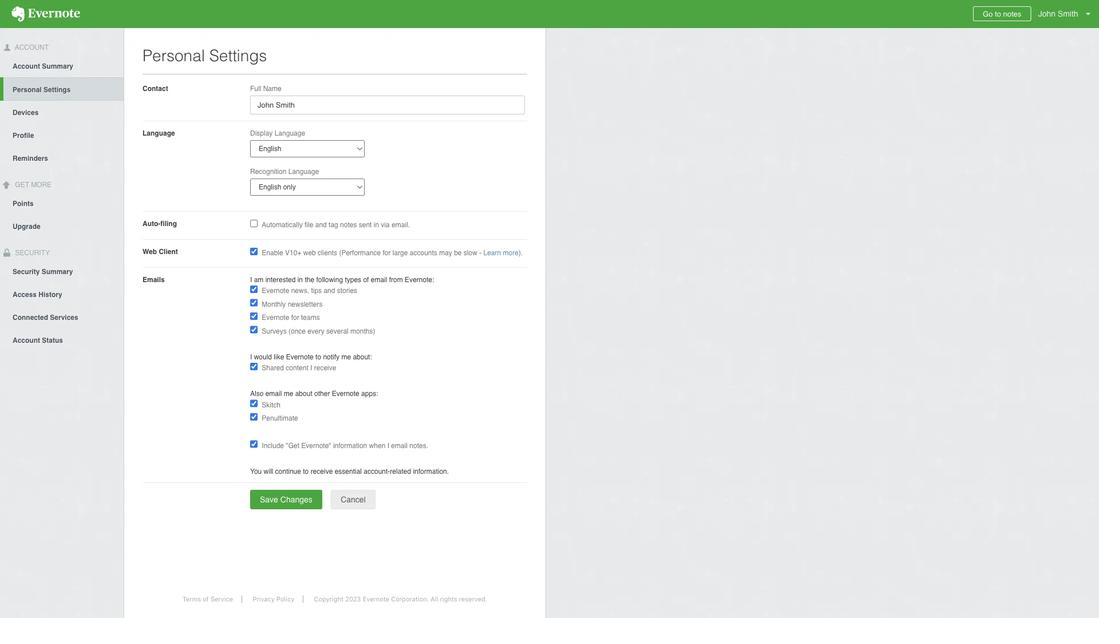 Task type: vqa. For each thing, say whether or not it's contained in the screenshot.
tab list
no



Task type: locate. For each thing, give the bounding box(es) containing it.
service
[[211, 596, 233, 604]]

summary for security summary
[[42, 268, 73, 276]]

skitch
[[262, 401, 281, 409]]

0 vertical spatial and
[[315, 221, 327, 229]]

to left notify
[[316, 353, 321, 361]]

1 vertical spatial in
[[298, 276, 303, 284]]

1 horizontal spatial personal settings
[[143, 46, 267, 65]]

to right go
[[996, 9, 1002, 18]]

0 vertical spatial account
[[13, 44, 49, 52]]

0 horizontal spatial of
[[203, 596, 209, 604]]

account status link
[[0, 328, 124, 351]]

0 horizontal spatial personal settings
[[13, 86, 71, 94]]

0 horizontal spatial in
[[298, 276, 303, 284]]

account for account status
[[13, 337, 40, 345]]

2023
[[346, 596, 361, 604]]

1 vertical spatial security
[[13, 268, 40, 276]]

0 vertical spatial security
[[13, 249, 50, 257]]

security
[[13, 249, 50, 257], [13, 268, 40, 276]]

0 horizontal spatial settings
[[44, 86, 71, 94]]

settings inside personal settings link
[[44, 86, 71, 94]]

you will continue to receive essential account-related information.
[[250, 468, 449, 476]]

i
[[250, 276, 252, 284], [250, 353, 252, 361], [311, 364, 312, 372], [388, 442, 390, 450]]

1 vertical spatial account
[[13, 62, 40, 70]]

status
[[42, 337, 63, 345]]

0 horizontal spatial me
[[284, 390, 294, 398]]

evernote news, tips and stories
[[262, 287, 358, 295]]

1 horizontal spatial settings
[[210, 46, 267, 65]]

receive down notify
[[314, 364, 337, 372]]

0 vertical spatial settings
[[210, 46, 267, 65]]

points link
[[0, 192, 124, 215]]

None submit
[[250, 490, 322, 510]]

1 vertical spatial receive
[[311, 468, 333, 476]]

in left the via
[[374, 221, 379, 229]]

include
[[262, 442, 284, 450]]

1 horizontal spatial personal
[[143, 46, 205, 65]]

more
[[31, 181, 52, 189]]

recognition
[[250, 168, 287, 176]]

access history link
[[0, 283, 124, 306]]

contact
[[143, 85, 168, 93]]

security up security summary at the top left of page
[[13, 249, 50, 257]]

0 horizontal spatial notes
[[340, 221, 357, 229]]

learn
[[484, 249, 501, 257]]

1 horizontal spatial notes
[[1004, 9, 1022, 18]]

None checkbox
[[250, 248, 258, 256]]

Automatically file and tag notes sent in via email. checkbox
[[250, 220, 258, 227]]

summary inside account summary link
[[42, 62, 73, 70]]

clients
[[318, 249, 337, 257]]

automatically file and tag notes sent in via email.
[[262, 221, 410, 229]]

other
[[315, 390, 330, 398]]

0 vertical spatial to
[[996, 9, 1002, 18]]

summary inside security summary 'link'
[[42, 268, 73, 276]]

also
[[250, 390, 264, 398]]

1 horizontal spatial to
[[316, 353, 321, 361]]

account
[[13, 44, 49, 52], [13, 62, 40, 70], [13, 337, 40, 345]]

email up skitch on the bottom of page
[[266, 390, 282, 398]]

Skitch checkbox
[[250, 400, 258, 408]]

summary up personal settings link
[[42, 62, 73, 70]]

receive
[[314, 364, 337, 372], [311, 468, 333, 476]]

large
[[393, 249, 408, 257]]

language for recognition
[[289, 168, 319, 176]]

of right terms
[[203, 596, 209, 604]]

penultimate
[[262, 415, 298, 423]]

Evernote for teams checkbox
[[250, 313, 258, 320]]

more
[[503, 249, 519, 257]]

notes right go
[[1004, 9, 1022, 18]]

slow
[[464, 249, 478, 257]]

smith
[[1059, 9, 1079, 18]]

Shared content I receive checkbox
[[250, 363, 258, 371]]

receive down evernote"
[[311, 468, 333, 476]]

language right display
[[275, 129, 305, 137]]

am
[[254, 276, 264, 284]]

and down following
[[324, 287, 335, 295]]

evernote right 2023
[[363, 596, 390, 604]]

i up the shared content i receive option
[[250, 353, 252, 361]]

several
[[327, 327, 349, 335]]

to right continue
[[303, 468, 309, 476]]

0 vertical spatial email
[[371, 276, 388, 284]]

2 vertical spatial to
[[303, 468, 309, 476]]

email.
[[392, 221, 410, 229]]

account up "account summary"
[[13, 44, 49, 52]]

0 vertical spatial summary
[[42, 62, 73, 70]]

personal settings inside personal settings link
[[13, 86, 71, 94]]

account up personal settings link
[[13, 62, 40, 70]]

tag
[[329, 221, 338, 229]]

file
[[305, 221, 314, 229]]

1 horizontal spatial email
[[371, 276, 388, 284]]

evernote image
[[0, 6, 92, 22]]

me
[[342, 353, 351, 361], [284, 390, 294, 398]]

2 vertical spatial email
[[391, 442, 408, 450]]

for left large
[[383, 249, 391, 257]]

0 vertical spatial in
[[374, 221, 379, 229]]

account summary
[[13, 62, 73, 70]]

connected services link
[[0, 306, 124, 328]]

1 horizontal spatial of
[[363, 276, 369, 284]]

personal up contact
[[143, 46, 205, 65]]

account for account summary
[[13, 62, 40, 70]]

about
[[295, 390, 313, 398]]

summary
[[42, 62, 73, 70], [42, 268, 73, 276]]

1 horizontal spatial me
[[342, 353, 351, 361]]

security inside 'link'
[[13, 268, 40, 276]]

copyright 2023 evernote corporation. all rights reserved.
[[314, 596, 488, 604]]

related
[[390, 468, 411, 476]]

0 horizontal spatial personal
[[13, 86, 42, 94]]

information
[[333, 442, 367, 450]]

language right recognition
[[289, 168, 319, 176]]

1 horizontal spatial for
[[383, 249, 391, 257]]

None button
[[331, 490, 376, 510]]

account-
[[364, 468, 390, 476]]

1 vertical spatial personal settings
[[13, 86, 71, 94]]

notes.
[[410, 442, 429, 450]]

notes
[[1004, 9, 1022, 18], [340, 221, 357, 229]]

personal up devices
[[13, 86, 42, 94]]

Monthly newsletters checkbox
[[250, 299, 258, 307]]

account down connected
[[13, 337, 40, 345]]

1 vertical spatial settings
[[44, 86, 71, 94]]

of right types
[[363, 276, 369, 284]]

1 vertical spatial and
[[324, 287, 335, 295]]

connected services
[[13, 314, 78, 322]]

evernote"
[[302, 442, 331, 450]]

email
[[371, 276, 388, 284], [266, 390, 282, 398], [391, 442, 408, 450]]

0 vertical spatial of
[[363, 276, 369, 284]]

notes right the tag
[[340, 221, 357, 229]]

services
[[50, 314, 78, 322]]

settings up full
[[210, 46, 267, 65]]

policy
[[277, 596, 295, 604]]

0 vertical spatial me
[[342, 353, 351, 361]]

settings up devices link
[[44, 86, 71, 94]]

be
[[454, 249, 462, 257]]

you
[[250, 468, 262, 476]]

continue
[[275, 468, 301, 476]]

account for account
[[13, 44, 49, 52]]

0 vertical spatial personal settings
[[143, 46, 267, 65]]

i left 'am'
[[250, 276, 252, 284]]

Full Name text field
[[250, 96, 525, 115]]

content
[[286, 364, 309, 372]]

corporation.
[[391, 596, 429, 604]]

language
[[143, 129, 175, 137], [275, 129, 305, 137], [289, 168, 319, 176]]

like
[[274, 353, 284, 361]]

display language
[[250, 129, 305, 137]]

me left about
[[284, 390, 294, 398]]

for up the (once
[[291, 314, 299, 322]]

me right notify
[[342, 353, 351, 361]]

rights
[[440, 596, 458, 604]]

to
[[996, 9, 1002, 18], [316, 353, 321, 361], [303, 468, 309, 476]]

may
[[440, 249, 452, 257]]

every
[[308, 327, 325, 335]]

0 vertical spatial for
[[383, 249, 391, 257]]

include "get evernote" information when i email notes.
[[262, 442, 429, 450]]

1 vertical spatial notes
[[340, 221, 357, 229]]

tips
[[311, 287, 322, 295]]

summary up access history link at the top left
[[42, 268, 73, 276]]

email left notes.
[[391, 442, 408, 450]]

security up access
[[13, 268, 40, 276]]

1 vertical spatial of
[[203, 596, 209, 604]]

1 vertical spatial for
[[291, 314, 299, 322]]

2 horizontal spatial email
[[391, 442, 408, 450]]

security summary
[[13, 268, 73, 276]]

name
[[263, 85, 282, 93]]

in left the
[[298, 276, 303, 284]]

accounts
[[410, 249, 438, 257]]

2 horizontal spatial to
[[996, 9, 1002, 18]]

email left from
[[371, 276, 388, 284]]

0 vertical spatial notes
[[1004, 9, 1022, 18]]

0 horizontal spatial email
[[266, 390, 282, 398]]

personal settings link
[[3, 77, 124, 101]]

personal
[[143, 46, 205, 65], [13, 86, 42, 94]]

i down "i would like evernote to notify me about:"
[[311, 364, 312, 372]]

0 vertical spatial personal
[[143, 46, 205, 65]]

2 vertical spatial account
[[13, 337, 40, 345]]

evernote up surveys
[[262, 314, 290, 322]]

monthly
[[262, 300, 286, 308]]

and right file
[[315, 221, 327, 229]]

1 vertical spatial summary
[[42, 268, 73, 276]]

go
[[984, 9, 994, 18]]

notify
[[323, 353, 340, 361]]

devices
[[13, 109, 39, 117]]

1 horizontal spatial in
[[374, 221, 379, 229]]

recognition language
[[250, 168, 319, 176]]



Task type: describe. For each thing, give the bounding box(es) containing it.
auto-filing
[[143, 220, 177, 228]]

"get
[[286, 442, 300, 450]]

evernote link
[[0, 0, 92, 28]]

-
[[480, 249, 482, 257]]

sent
[[359, 221, 372, 229]]

1 vertical spatial me
[[284, 390, 294, 398]]

stories
[[337, 287, 358, 295]]

interested
[[266, 276, 296, 284]]

newsletters
[[288, 300, 323, 308]]

terms
[[183, 596, 201, 604]]

evernote for teams
[[262, 314, 320, 322]]

john smith link
[[1036, 0, 1100, 28]]

(once
[[289, 327, 306, 335]]

language for display
[[275, 129, 305, 137]]

i would like evernote to notify me about:
[[250, 353, 372, 361]]

devices link
[[0, 101, 124, 124]]

1 vertical spatial to
[[316, 353, 321, 361]]

web client
[[143, 248, 178, 256]]

Penultimate checkbox
[[250, 414, 258, 421]]

go to notes link
[[974, 6, 1032, 21]]

v10+
[[285, 249, 302, 257]]

notes inside go to notes link
[[1004, 9, 1022, 18]]

surveys (once every several months)
[[262, 327, 375, 335]]

access
[[13, 291, 37, 299]]

profile
[[13, 132, 34, 140]]

from
[[389, 276, 403, 284]]

Evernote news, tips and stories checkbox
[[250, 286, 258, 293]]

get
[[15, 181, 29, 189]]

security summary link
[[0, 260, 124, 283]]

1 vertical spatial personal
[[13, 86, 42, 94]]

emails
[[143, 276, 165, 284]]

full
[[250, 85, 261, 93]]

history
[[39, 291, 62, 299]]

copyright
[[314, 596, 344, 604]]

evernote right other
[[332, 390, 360, 398]]

the
[[305, 276, 315, 284]]

enable
[[262, 249, 283, 257]]

evernote up shared content i receive
[[286, 353, 314, 361]]

also email me about other evernote apps:
[[250, 390, 378, 398]]

).
[[519, 249, 523, 257]]

evernote down the interested
[[262, 287, 290, 295]]

reminders
[[13, 155, 48, 163]]

monthly newsletters
[[262, 300, 323, 308]]

client
[[159, 248, 178, 256]]

will
[[264, 468, 273, 476]]

enable v10+ web clients (performance for large accounts may be slow - learn more ).
[[262, 249, 523, 257]]

automatically
[[262, 221, 303, 229]]

go to notes
[[984, 9, 1022, 18]]

surveys
[[262, 327, 287, 335]]

following
[[316, 276, 343, 284]]

shared content i receive
[[262, 364, 337, 372]]

essential
[[335, 468, 362, 476]]

i am interested in the following types of email from evernote:
[[250, 276, 435, 284]]

when
[[369, 442, 386, 450]]

Include "Get Evernote" information when I email notes. checkbox
[[250, 441, 258, 448]]

web
[[143, 248, 157, 256]]

information.
[[413, 468, 449, 476]]

types
[[345, 276, 362, 284]]

upgrade link
[[0, 215, 124, 238]]

security for security summary
[[13, 268, 40, 276]]

via
[[381, 221, 390, 229]]

terms of service link
[[174, 596, 242, 604]]

1 vertical spatial email
[[266, 390, 282, 398]]

would
[[254, 353, 272, 361]]

months)
[[351, 327, 375, 335]]

reminders link
[[0, 147, 124, 169]]

web
[[303, 249, 316, 257]]

0 horizontal spatial to
[[303, 468, 309, 476]]

news,
[[291, 287, 309, 295]]

teams
[[301, 314, 320, 322]]

0 vertical spatial receive
[[314, 364, 337, 372]]

learn more link
[[484, 249, 519, 257]]

summary for account summary
[[42, 62, 73, 70]]

security for security
[[13, 249, 50, 257]]

filing
[[161, 220, 177, 228]]

display
[[250, 129, 273, 137]]

account summary link
[[0, 54, 124, 77]]

account status
[[13, 337, 63, 345]]

privacy policy
[[253, 596, 295, 604]]

0 horizontal spatial for
[[291, 314, 299, 322]]

Surveys (once every several months) checkbox
[[250, 326, 258, 334]]

points
[[13, 200, 34, 208]]

access history
[[13, 291, 62, 299]]

i right when
[[388, 442, 390, 450]]

language down contact
[[143, 129, 175, 137]]

profile link
[[0, 124, 124, 147]]

john
[[1039, 9, 1056, 18]]

evernote:
[[405, 276, 435, 284]]

shared
[[262, 364, 284, 372]]



